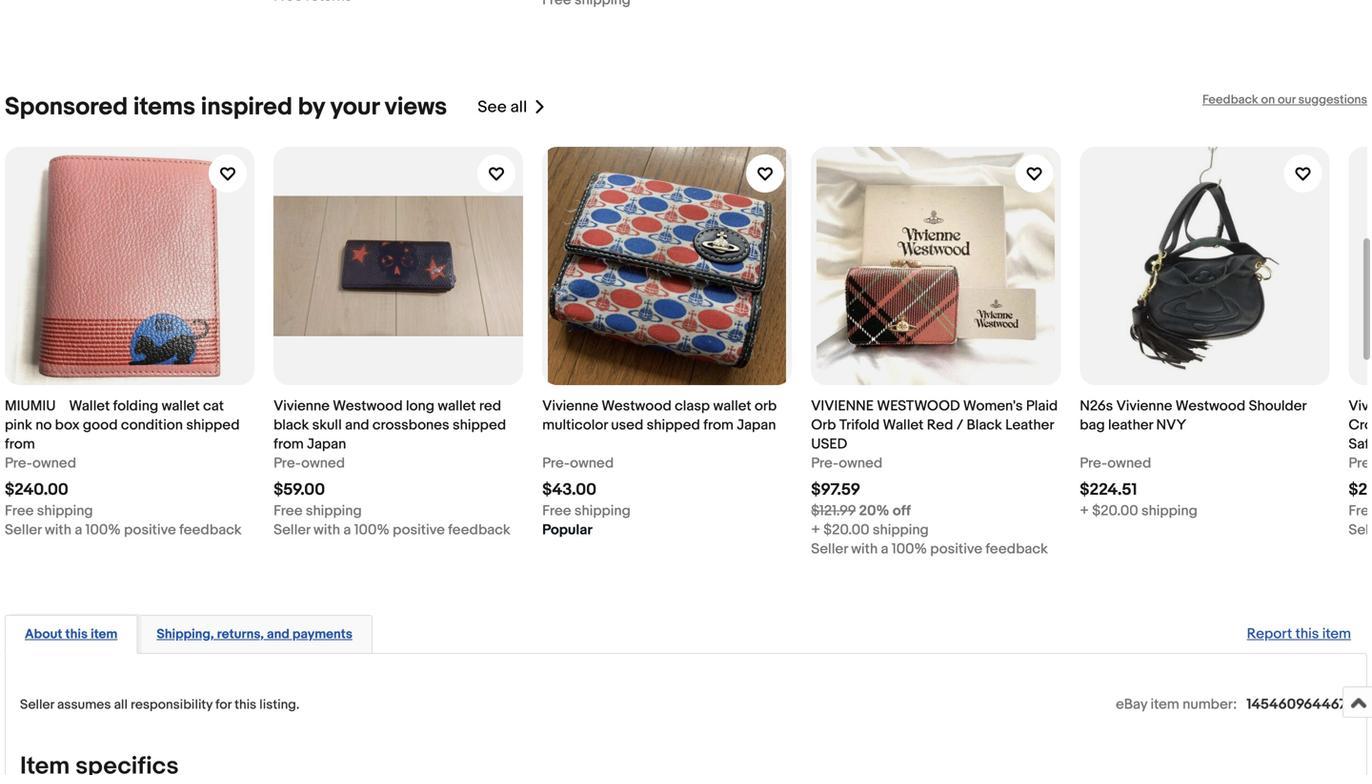 Task type: describe. For each thing, give the bounding box(es) containing it.
item for report this item
[[1323, 625, 1352, 642]]

a inside vivienne westwood women's plaid orb trifold wallet red / black leather used pre-owned $97.59 $121.99 20% off + $20.00 shipping seller with a 100% positive feedback
[[881, 540, 889, 558]]

$43.00
[[543, 480, 597, 500]]

seller assumes all responsibility for this listing.
[[20, 697, 300, 713]]

free inside vivienne westwood long wallet red black skull and crossbones shipped from japan pre-owned $59.00 free shipping seller with a 100% positive feedback
[[274, 502, 303, 520]]

pre- inside pre-owned $43.00 free shipping popular
[[543, 455, 570, 472]]

orb
[[811, 417, 837, 434]]

feedback inside vivienne westwood women's plaid orb trifold wallet red / black leather used pre-owned $97.59 $121.99 20% off + $20.00 shipping seller with a 100% positive feedback
[[986, 540, 1049, 558]]

leather
[[1109, 417, 1154, 434]]

pre-owned text field for $240.00
[[5, 454, 76, 473]]

seller with a 100% positive feedback text field for $59.00
[[274, 520, 511, 540]]

pre-owned text field for $224.51
[[1080, 454, 1152, 473]]

miumiu　wallet
[[5, 397, 110, 415]]

seller inside vivienne westwood women's plaid orb trifold wallet red / black leather used pre-owned $97.59 $121.99 20% off + $20.00 shipping seller with a 100% positive feedback
[[811, 540, 848, 558]]

with inside miumiu　wallet  folding wallet cat pink no box good condition shipped from pre-owned $240.00 free shipping seller with a 100% positive feedback
[[45, 521, 71, 539]]

shoulder
[[1249, 397, 1307, 415]]

shipping, returns, and payments button
[[157, 625, 353, 643]]

positive inside vivienne westwood long wallet red black skull and crossbones shipped from japan pre-owned $59.00 free shipping seller with a 100% positive feedback
[[393, 521, 445, 539]]

tab list containing about this item
[[5, 611, 1368, 654]]

pre-owned $43.00 free shipping popular
[[543, 455, 631, 539]]

$28
[[1349, 480, 1373, 500]]

sponsored items inspired by your views
[[5, 92, 447, 122]]

$28 text field
[[1349, 480, 1373, 500]]

about this item
[[25, 626, 118, 642]]

0 horizontal spatial all
[[114, 697, 128, 713]]

$240.00
[[5, 480, 68, 500]]

black
[[967, 417, 1003, 434]]

wallet inside miumiu　wallet  folding wallet cat pink no box good condition shipped from pre-owned $240.00 free shipping seller with a 100% positive feedback
[[162, 397, 200, 415]]

from for $59.00
[[274, 436, 304, 453]]

popular
[[543, 521, 593, 539]]

/
[[957, 417, 964, 434]]

feedback on our suggestions
[[1203, 92, 1368, 107]]

items
[[133, 92, 195, 122]]

Pre- text field
[[1349, 454, 1373, 473]]

100% inside vivienne westwood women's plaid orb trifold wallet red / black leather used pre-owned $97.59 $121.99 20% off + $20.00 shipping seller with a 100% positive feedback
[[892, 540, 928, 558]]

box
[[55, 417, 80, 434]]

see all
[[478, 97, 527, 117]]

n26s
[[1080, 397, 1114, 415]]

See all text field
[[478, 97, 527, 117]]

shipping inside vivienne westwood long wallet red black skull and crossbones shipped from japan pre-owned $59.00 free shipping seller with a 100% positive feedback
[[306, 502, 362, 520]]

cat
[[203, 397, 224, 415]]

japan inside vivienne westwood clasp wallet orb multicolor used shipped from japan
[[737, 417, 776, 434]]

seller left assumes
[[20, 697, 54, 713]]

with inside vivienne westwood long wallet red black skull and crossbones shipped from japan pre-owned $59.00 free shipping seller with a 100% positive feedback
[[314, 521, 340, 539]]

report this item
[[1248, 625, 1352, 642]]

$97.59
[[811, 480, 861, 500]]

feedback on our suggestions link
[[1203, 92, 1368, 107]]

$59.00 text field
[[274, 480, 325, 500]]

feedback inside miumiu　wallet  folding wallet cat pink no box good condition shipped from pre-owned $240.00 free shipping seller with a 100% positive feedback
[[179, 521, 242, 539]]

about
[[25, 626, 62, 642]]

20%
[[859, 502, 890, 520]]

pre- inside vivienne westwood long wallet red black skull and crossbones shipped from japan pre-owned $59.00 free shipping seller with a 100% positive feedback
[[274, 455, 301, 472]]

sell
[[1349, 521, 1373, 539]]

vivienne
[[811, 397, 874, 415]]

free shipping text field for $59.00
[[274, 501, 362, 520]]

$224.51
[[1080, 480, 1138, 500]]

about this item button
[[25, 625, 118, 643]]

from inside vivienne westwood clasp wallet orb multicolor used shipped from japan
[[704, 417, 734, 434]]

folding
[[113, 397, 158, 415]]

shipping,
[[157, 626, 214, 642]]

shipping inside miumiu　wallet  folding wallet cat pink no box good condition shipped from pre-owned $240.00 free shipping seller with a 100% positive feedback
[[37, 502, 93, 520]]

your
[[330, 92, 379, 122]]

shipped for owned
[[453, 417, 506, 434]]

trifold
[[840, 417, 880, 434]]

previous price $121.99 20% off text field
[[811, 501, 911, 520]]

this for about
[[65, 626, 88, 642]]

for
[[216, 697, 232, 713]]

Popular text field
[[543, 520, 593, 540]]

pre- inside pre-owned $224.51 + $20.00 shipping
[[1080, 455, 1108, 472]]

clasp
[[675, 397, 710, 415]]

n26s vivienne westwood shoulder bag leather nvy
[[1080, 397, 1307, 434]]

vivienne westwood clasp wallet orb multicolor used shipped from japan
[[543, 397, 777, 434]]

pre- inside miumiu　wallet  folding wallet cat pink no box good condition shipped from pre-owned $240.00 free shipping seller with a 100% positive feedback
[[5, 455, 32, 472]]

bag
[[1080, 417, 1106, 434]]

report
[[1248, 625, 1293, 642]]

report this item link
[[1238, 616, 1361, 652]]

sponsored
[[5, 92, 128, 122]]

suggestions
[[1299, 92, 1368, 107]]

pre-owned text field for $59.00
[[274, 454, 345, 473]]

owned inside miumiu　wallet  folding wallet cat pink no box good condition shipped from pre-owned $240.00 free shipping seller with a 100% positive feedback
[[32, 455, 76, 472]]

+ $20.00 shipping text field
[[811, 520, 929, 540]]

no
[[35, 417, 52, 434]]

shipping inside pre-owned $43.00 free shipping popular
[[575, 502, 631, 520]]

positive inside vivienne westwood women's plaid orb trifold wallet red / black leather used pre-owned $97.59 $121.99 20% off + $20.00 shipping seller with a 100% positive feedback
[[931, 540, 983, 558]]

wallet for vivienne westwood long wallet red black skull and crossbones shipped from japan pre-owned $59.00 free shipping seller with a 100% positive feedback
[[438, 397, 476, 415]]

seller inside vivienne westwood long wallet red black skull and crossbones shipped from japan pre-owned $59.00 free shipping seller with a 100% positive feedback
[[274, 521, 311, 539]]

westwood
[[877, 397, 961, 415]]

vivi
[[1349, 397, 1373, 415]]

free inside pre-owned $43.00 free shipping popular
[[543, 502, 572, 520]]

pink
[[5, 417, 32, 434]]

2 horizontal spatial seller with a 100% positive feedback text field
[[811, 540, 1049, 559]]

$59.00
[[274, 480, 325, 500]]

crossbones
[[373, 417, 450, 434]]

ebay
[[1116, 696, 1148, 713]]

nvy
[[1157, 417, 1187, 434]]

by
[[298, 92, 325, 122]]

free inside miumiu　wallet  folding wallet cat pink no box good condition shipped from pre-owned $240.00 free shipping seller with a 100% positive feedback
[[5, 502, 34, 520]]

westwood inside n26s vivienne westwood shoulder bag leather nvy
[[1176, 397, 1246, 415]]

free shipping text field for $43.00
[[543, 501, 631, 520]]



Task type: locate. For each thing, give the bounding box(es) containing it.
vivienne up black
[[274, 397, 330, 415]]

this right report
[[1296, 625, 1320, 642]]

1 horizontal spatial +
[[1080, 502, 1090, 520]]

vivienne up leather
[[1117, 397, 1173, 415]]

2 free shipping text field from the left
[[543, 501, 631, 520]]

pre- up $240.00 text box
[[5, 455, 32, 472]]

assumes
[[57, 697, 111, 713]]

this right about
[[65, 626, 88, 642]]

5 owned from the left
[[1108, 455, 1152, 472]]

pre-owned text field up $224.51 text field
[[1080, 454, 1152, 473]]

1 horizontal spatial $20.00
[[1093, 502, 1139, 520]]

pre-owned text field up $59.00
[[274, 454, 345, 473]]

pre- up $28
[[1349, 455, 1373, 472]]

0 horizontal spatial with
[[45, 521, 71, 539]]

westwood inside vivienne westwood long wallet red black skull and crossbones shipped from japan pre-owned $59.00 free shipping seller with a 100% positive feedback
[[333, 397, 403, 415]]

views
[[385, 92, 447, 122]]

3 vivienne from the left
[[1117, 397, 1173, 415]]

1 horizontal spatial japan
[[737, 417, 776, 434]]

miumiu　wallet  folding wallet cat pink no box good condition shipped from pre-owned $240.00 free shipping seller with a 100% positive feedback
[[5, 397, 242, 539]]

$20.00 inside vivienne westwood women's plaid orb trifold wallet red / black leather used pre-owned $97.59 $121.99 20% off + $20.00 shipping seller with a 100% positive feedback
[[824, 521, 870, 539]]

women's
[[964, 397, 1023, 415]]

vivienne inside vivienne westwood long wallet red black skull and crossbones shipped from japan pre-owned $59.00 free shipping seller with a 100% positive feedback
[[274, 397, 330, 415]]

1 horizontal spatial from
[[274, 436, 304, 453]]

$97.59 text field
[[811, 480, 861, 500]]

0 horizontal spatial seller with a 100% positive feedback text field
[[5, 520, 242, 540]]

all right see
[[511, 97, 527, 117]]

positive
[[124, 521, 176, 539], [393, 521, 445, 539], [931, 540, 983, 558]]

westwood up skull
[[333, 397, 403, 415]]

shipping down $43.00 on the left
[[575, 502, 631, 520]]

pre-owned $224.51 + $20.00 shipping
[[1080, 455, 1198, 520]]

0 horizontal spatial wallet
[[162, 397, 200, 415]]

1 pre- from the left
[[5, 455, 32, 472]]

westwood inside vivienne westwood clasp wallet orb multicolor used shipped from japan
[[602, 397, 672, 415]]

this for report
[[1296, 625, 1320, 642]]

shipping down $240.00
[[37, 502, 93, 520]]

shipping, returns, and payments
[[157, 626, 353, 642]]

pre-owned text field for $43.00
[[543, 454, 614, 473]]

0 horizontal spatial $20.00
[[824, 521, 870, 539]]

3 shipped from the left
[[647, 417, 701, 434]]

1 shipped from the left
[[186, 417, 240, 434]]

1 free shipping text field from the left
[[274, 501, 362, 520]]

off
[[893, 502, 911, 520]]

a
[[75, 521, 82, 539], [344, 521, 351, 539], [881, 540, 889, 558]]

free up popular
[[543, 502, 572, 520]]

2 horizontal spatial vivienne
[[1117, 397, 1173, 415]]

Free shipping text field
[[274, 501, 362, 520], [543, 501, 631, 520]]

and inside button
[[267, 626, 290, 642]]

1 horizontal spatial with
[[314, 521, 340, 539]]

100% inside vivienne westwood long wallet red black skull and crossbones shipped from japan pre-owned $59.00 free shipping seller with a 100% positive feedback
[[354, 521, 390, 539]]

2 horizontal spatial this
[[1296, 625, 1320, 642]]

wallet inside vivienne westwood clasp wallet orb multicolor used shipped from japan
[[714, 397, 752, 415]]

wallet inside vivienne westwood long wallet red black skull and crossbones shipped from japan pre-owned $59.00 free shipping seller with a 100% positive feedback
[[438, 397, 476, 415]]

wallet for vivienne westwood clasp wallet orb multicolor used shipped from japan
[[714, 397, 752, 415]]

owned up the $224.51
[[1108, 455, 1152, 472]]

2 horizontal spatial westwood
[[1176, 397, 1246, 415]]

$224.51 text field
[[1080, 480, 1138, 500]]

multicolor
[[543, 417, 608, 434]]

shipping
[[37, 502, 93, 520], [306, 502, 362, 520], [575, 502, 631, 520], [1142, 502, 1198, 520], [873, 521, 929, 539]]

our
[[1278, 92, 1296, 107]]

2 wallet from the left
[[438, 397, 476, 415]]

black
[[274, 417, 309, 434]]

positive inside miumiu　wallet  folding wallet cat pink no box good condition shipped from pre-owned $240.00 free shipping seller with a 100% positive feedback
[[124, 521, 176, 539]]

1 pre-owned text field from the left
[[274, 454, 345, 473]]

japan inside vivienne westwood long wallet red black skull and crossbones shipped from japan pre-owned $59.00 free shipping seller with a 100% positive feedback
[[307, 436, 346, 453]]

owned inside vivienne westwood women's plaid orb trifold wallet red / black leather used pre-owned $97.59 $121.99 20% off + $20.00 shipping seller with a 100% positive feedback
[[839, 455, 883, 472]]

free up 'sell'
[[1349, 502, 1373, 520]]

owned up $240.00 text box
[[32, 455, 76, 472]]

westwood for vivienne westwood clasp wallet orb multicolor used shipped from japan
[[602, 397, 672, 415]]

owned inside pre-owned $43.00 free shipping popular
[[570, 455, 614, 472]]

4 free from the left
[[1349, 502, 1373, 520]]

+ down $224.51 text field
[[1080, 502, 1090, 520]]

vivi pre- $28 free sell
[[1349, 397, 1373, 539]]

this
[[1296, 625, 1320, 642], [65, 626, 88, 642], [235, 697, 257, 713]]

1 pre-owned text field from the left
[[5, 454, 76, 473]]

from down clasp
[[704, 417, 734, 434]]

shipped down clasp
[[647, 417, 701, 434]]

2 horizontal spatial shipped
[[647, 417, 701, 434]]

shipping inside vivienne westwood women's plaid orb trifold wallet red / black leather used pre-owned $97.59 $121.99 20% off + $20.00 shipping seller with a 100% positive feedback
[[873, 521, 929, 539]]

vivienne for vivienne westwood long wallet red black skull and crossbones shipped from japan pre-owned $59.00 free shipping seller with a 100% positive feedback
[[274, 397, 330, 415]]

wallet
[[883, 417, 924, 434]]

seller down $59.00 text box
[[274, 521, 311, 539]]

seller with a 100% positive feedback text field for $240.00
[[5, 520, 242, 540]]

1 vertical spatial +
[[811, 521, 821, 539]]

2 horizontal spatial from
[[704, 417, 734, 434]]

1 vertical spatial and
[[267, 626, 290, 642]]

owned
[[32, 455, 76, 472], [301, 455, 345, 472], [570, 455, 614, 472], [839, 455, 883, 472], [1108, 455, 1152, 472]]

+ $20.00 shipping text field
[[1080, 501, 1198, 520]]

item right ebay
[[1151, 696, 1180, 713]]

Seller with a 100% positive feedback text field
[[5, 520, 242, 540], [274, 520, 511, 540], [811, 540, 1049, 559]]

inspired
[[201, 92, 293, 122]]

free down $240.00 text box
[[5, 502, 34, 520]]

pre- up $59.00 text box
[[274, 455, 301, 472]]

pre-owned text field for $97.59
[[811, 454, 883, 473]]

free
[[5, 502, 34, 520], [274, 502, 303, 520], [543, 502, 572, 520], [1349, 502, 1373, 520]]

2 horizontal spatial 100%
[[892, 540, 928, 558]]

leather
[[1006, 417, 1054, 434]]

westwood up used at the left of page
[[602, 397, 672, 415]]

0 horizontal spatial positive
[[124, 521, 176, 539]]

with down free shipping text field
[[45, 521, 71, 539]]

wallet left the orb
[[714, 397, 752, 415]]

1 westwood from the left
[[333, 397, 403, 415]]

a inside vivienne westwood long wallet red black skull and crossbones shipped from japan pre-owned $59.00 free shipping seller with a 100% positive feedback
[[344, 521, 351, 539]]

feedback
[[1203, 92, 1259, 107]]

owned up $97.59
[[839, 455, 883, 472]]

pre- up $43.00 text box in the left bottom of the page
[[543, 455, 570, 472]]

with inside vivienne westwood women's plaid orb trifold wallet red / black leather used pre-owned $97.59 $121.99 20% off + $20.00 shipping seller with a 100% positive feedback
[[852, 540, 878, 558]]

this inside button
[[65, 626, 88, 642]]

used
[[611, 417, 644, 434]]

0 horizontal spatial feedback
[[179, 521, 242, 539]]

orb
[[755, 397, 777, 415]]

0 horizontal spatial and
[[267, 626, 290, 642]]

westwood
[[333, 397, 403, 415], [602, 397, 672, 415], [1176, 397, 1246, 415]]

shipped down cat
[[186, 417, 240, 434]]

shipped for $240.00
[[186, 417, 240, 434]]

shipping down off
[[873, 521, 929, 539]]

$240.00 text field
[[5, 480, 68, 500]]

1 horizontal spatial shipped
[[453, 417, 506, 434]]

and
[[345, 417, 369, 434], [267, 626, 290, 642]]

from down black
[[274, 436, 304, 453]]

item right report
[[1323, 625, 1352, 642]]

0 horizontal spatial pre-owned text field
[[274, 454, 345, 473]]

1 vertical spatial all
[[114, 697, 128, 713]]

0 vertical spatial all
[[511, 97, 527, 117]]

2 horizontal spatial with
[[852, 540, 878, 558]]

red
[[927, 417, 954, 434]]

2 owned from the left
[[301, 455, 345, 472]]

0 horizontal spatial 100%
[[85, 521, 121, 539]]

$20.00 down $224.51 text field
[[1093, 502, 1139, 520]]

item inside about this item button
[[91, 626, 118, 642]]

skull
[[312, 417, 342, 434]]

0 horizontal spatial this
[[65, 626, 88, 642]]

1 horizontal spatial wallet
[[438, 397, 476, 415]]

pre-owned text field up $43.00 text box in the left bottom of the page
[[543, 454, 614, 473]]

returns,
[[217, 626, 264, 642]]

100% inside miumiu　wallet  folding wallet cat pink no box good condition shipped from pre-owned $240.00 free shipping seller with a 100% positive feedback
[[85, 521, 121, 539]]

listing.
[[260, 697, 300, 713]]

condition
[[121, 417, 183, 434]]

0 horizontal spatial japan
[[307, 436, 346, 453]]

item
[[1323, 625, 1352, 642], [91, 626, 118, 642], [1151, 696, 1180, 713]]

2 horizontal spatial pre-owned text field
[[1080, 454, 1152, 473]]

seller
[[5, 521, 42, 539], [274, 521, 311, 539], [811, 540, 848, 558], [20, 697, 54, 713]]

1 horizontal spatial seller with a 100% positive feedback text field
[[274, 520, 511, 540]]

+
[[1080, 502, 1090, 520], [811, 521, 821, 539]]

$20.00 inside pre-owned $224.51 + $20.00 shipping
[[1093, 502, 1139, 520]]

1 horizontal spatial all
[[511, 97, 527, 117]]

Free text field
[[1349, 501, 1373, 520]]

used
[[811, 436, 848, 453]]

1 free from the left
[[5, 502, 34, 520]]

free shipping text field down $59.00 text box
[[274, 501, 362, 520]]

with down + $20.00 shipping text field
[[852, 540, 878, 558]]

shipping inside pre-owned $224.51 + $20.00 shipping
[[1142, 502, 1198, 520]]

None text field
[[274, 0, 352, 6], [543, 0, 631, 9], [274, 0, 352, 6], [543, 0, 631, 9]]

4 pre- from the left
[[811, 455, 839, 472]]

0 horizontal spatial +
[[811, 521, 821, 539]]

1 wallet from the left
[[162, 397, 200, 415]]

feedback
[[179, 521, 242, 539], [448, 521, 511, 539], [986, 540, 1049, 558]]

2 pre-owned text field from the left
[[543, 454, 614, 473]]

shipped inside vivienne westwood clasp wallet orb multicolor used shipped from japan
[[647, 417, 701, 434]]

owned up $43.00 on the left
[[570, 455, 614, 472]]

shipping down nvy
[[1142, 502, 1198, 520]]

payments
[[293, 626, 353, 642]]

2 horizontal spatial feedback
[[986, 540, 1049, 558]]

vivienne up the multicolor
[[543, 397, 599, 415]]

4 owned from the left
[[839, 455, 883, 472]]

wallet left red on the bottom left
[[438, 397, 476, 415]]

pre-owned text field up $240.00 text box
[[5, 454, 76, 473]]

1 horizontal spatial item
[[1151, 696, 1180, 713]]

westwood up nvy
[[1176, 397, 1246, 415]]

1 horizontal spatial a
[[344, 521, 351, 539]]

and right the returns,
[[267, 626, 290, 642]]

plaid
[[1027, 397, 1058, 415]]

Pre-owned text field
[[5, 454, 76, 473], [543, 454, 614, 473], [1080, 454, 1152, 473]]

item right about
[[91, 626, 118, 642]]

1 owned from the left
[[32, 455, 76, 472]]

shipped down red on the bottom left
[[453, 417, 506, 434]]

japan down the orb
[[737, 417, 776, 434]]

1 horizontal spatial this
[[235, 697, 257, 713]]

pre- inside vivienne westwood women's plaid orb trifold wallet red / black leather used pre-owned $97.59 $121.99 20% off + $20.00 shipping seller with a 100% positive feedback
[[811, 455, 839, 472]]

2 pre-owned text field from the left
[[811, 454, 883, 473]]

0 horizontal spatial westwood
[[333, 397, 403, 415]]

vivienne inside n26s vivienne westwood shoulder bag leather nvy
[[1117, 397, 1173, 415]]

3 pre-owned text field from the left
[[1080, 454, 1152, 473]]

shipping down $59.00
[[306, 502, 362, 520]]

1 horizontal spatial feedback
[[448, 521, 511, 539]]

seller down free shipping text field
[[5, 521, 42, 539]]

100%
[[85, 521, 121, 539], [354, 521, 390, 539], [892, 540, 928, 558]]

3 free from the left
[[543, 502, 572, 520]]

seller down $121.99
[[811, 540, 848, 558]]

free shipping text field up popular
[[543, 501, 631, 520]]

Free shipping text field
[[5, 501, 93, 520]]

from down pink
[[5, 436, 35, 453]]

pre- up $224.51 text field
[[1080, 455, 1108, 472]]

1 vertical spatial japan
[[307, 436, 346, 453]]

2 horizontal spatial item
[[1323, 625, 1352, 642]]

145460964467
[[1247, 696, 1348, 713]]

tab list
[[5, 611, 1368, 654]]

3 wallet from the left
[[714, 397, 752, 415]]

1 horizontal spatial 100%
[[354, 521, 390, 539]]

good
[[83, 417, 118, 434]]

number:
[[1183, 696, 1238, 713]]

2 horizontal spatial a
[[881, 540, 889, 558]]

wallet left cat
[[162, 397, 200, 415]]

$43.00 text field
[[543, 480, 597, 500]]

wallet
[[162, 397, 200, 415], [438, 397, 476, 415], [714, 397, 752, 415]]

vivienne westwood long wallet red black skull and crossbones shipped from japan pre-owned $59.00 free shipping seller with a 100% positive feedback
[[274, 397, 511, 539]]

free down $59.00
[[274, 502, 303, 520]]

2 shipped from the left
[[453, 417, 506, 434]]

japan down skull
[[307, 436, 346, 453]]

pre- down used
[[811, 455, 839, 472]]

5 pre- from the left
[[1080, 455, 1108, 472]]

and inside vivienne westwood long wallet red black skull and crossbones shipped from japan pre-owned $59.00 free shipping seller with a 100% positive feedback
[[345, 417, 369, 434]]

with
[[45, 521, 71, 539], [314, 521, 340, 539], [852, 540, 878, 558]]

0 vertical spatial +
[[1080, 502, 1090, 520]]

see
[[478, 97, 507, 117]]

2 westwood from the left
[[602, 397, 672, 415]]

all
[[511, 97, 527, 117], [114, 697, 128, 713]]

owned up $59.00
[[301, 455, 345, 472]]

ebay item number: 145460964467
[[1116, 696, 1348, 713]]

0 horizontal spatial vivienne
[[274, 397, 330, 415]]

0 horizontal spatial from
[[5, 436, 35, 453]]

2 vivienne from the left
[[543, 397, 599, 415]]

pre-owned text field down used
[[811, 454, 883, 473]]

3 owned from the left
[[570, 455, 614, 472]]

1 horizontal spatial vivienne
[[543, 397, 599, 415]]

1 horizontal spatial positive
[[393, 521, 445, 539]]

from inside vivienne westwood long wallet red black skull and crossbones shipped from japan pre-owned $59.00 free shipping seller with a 100% positive feedback
[[274, 436, 304, 453]]

feedback inside vivienne westwood long wallet red black skull and crossbones shipped from japan pre-owned $59.00 free shipping seller with a 100% positive feedback
[[448, 521, 511, 539]]

see all link
[[478, 92, 547, 122]]

with down $59.00 text box
[[314, 521, 340, 539]]

and right skull
[[345, 417, 369, 434]]

item for about this item
[[91, 626, 118, 642]]

0 horizontal spatial pre-owned text field
[[5, 454, 76, 473]]

0 horizontal spatial item
[[91, 626, 118, 642]]

shipped
[[186, 417, 240, 434], [453, 417, 506, 434], [647, 417, 701, 434]]

1 horizontal spatial and
[[345, 417, 369, 434]]

vivienne inside vivienne westwood clasp wallet orb multicolor used shipped from japan
[[543, 397, 599, 415]]

vivienne for vivienne westwood clasp wallet orb multicolor used shipped from japan
[[543, 397, 599, 415]]

1 vivienne from the left
[[274, 397, 330, 415]]

6 pre- from the left
[[1349, 455, 1373, 472]]

vivienne westwood women's plaid orb trifold wallet red / black leather used pre-owned $97.59 $121.99 20% off + $20.00 shipping seller with a 100% positive feedback
[[811, 397, 1058, 558]]

0 vertical spatial $20.00
[[1093, 502, 1139, 520]]

1 horizontal spatial free shipping text field
[[543, 501, 631, 520]]

1 vertical spatial $20.00
[[824, 521, 870, 539]]

1 horizontal spatial pre-owned text field
[[811, 454, 883, 473]]

red
[[479, 397, 502, 415]]

shipped inside vivienne westwood long wallet red black skull and crossbones shipped from japan pre-owned $59.00 free shipping seller with a 100% positive feedback
[[453, 417, 506, 434]]

long
[[406, 397, 435, 415]]

0 horizontal spatial a
[[75, 521, 82, 539]]

2 horizontal spatial positive
[[931, 540, 983, 558]]

all right assumes
[[114, 697, 128, 713]]

1 horizontal spatial pre-owned text field
[[543, 454, 614, 473]]

owned inside pre-owned $224.51 + $20.00 shipping
[[1108, 455, 1152, 472]]

2 pre- from the left
[[274, 455, 301, 472]]

owned inside vivienne westwood long wallet red black skull and crossbones shipped from japan pre-owned $59.00 free shipping seller with a 100% positive feedback
[[301, 455, 345, 472]]

pre-
[[5, 455, 32, 472], [274, 455, 301, 472], [543, 455, 570, 472], [811, 455, 839, 472], [1080, 455, 1108, 472], [1349, 455, 1373, 472]]

3 westwood from the left
[[1176, 397, 1246, 415]]

a inside miumiu　wallet  folding wallet cat pink no box good condition shipped from pre-owned $240.00 free shipping seller with a 100% positive feedback
[[75, 521, 82, 539]]

on
[[1262, 92, 1276, 107]]

0 vertical spatial japan
[[737, 417, 776, 434]]

this right for
[[235, 697, 257, 713]]

seller inside miumiu　wallet  folding wallet cat pink no box good condition shipped from pre-owned $240.00 free shipping seller with a 100% positive feedback
[[5, 521, 42, 539]]

3 pre- from the left
[[543, 455, 570, 472]]

$20.00 down $121.99
[[824, 521, 870, 539]]

Sell text field
[[1349, 520, 1373, 540]]

2 free from the left
[[274, 502, 303, 520]]

0 vertical spatial and
[[345, 417, 369, 434]]

shipped inside miumiu　wallet  folding wallet cat pink no box good condition shipped from pre-owned $240.00 free shipping seller with a 100% positive feedback
[[186, 417, 240, 434]]

responsibility
[[131, 697, 213, 713]]

item inside report this item link
[[1323, 625, 1352, 642]]

$121.99
[[811, 502, 856, 520]]

2 horizontal spatial wallet
[[714, 397, 752, 415]]

$20.00
[[1093, 502, 1139, 520], [824, 521, 870, 539]]

+ inside vivienne westwood women's plaid orb trifold wallet red / black leather used pre-owned $97.59 $121.99 20% off + $20.00 shipping seller with a 100% positive feedback
[[811, 521, 821, 539]]

1 horizontal spatial westwood
[[602, 397, 672, 415]]

+ inside pre-owned $224.51 + $20.00 shipping
[[1080, 502, 1090, 520]]

Pre-owned text field
[[274, 454, 345, 473], [811, 454, 883, 473]]

westwood for vivienne westwood long wallet red black skull and crossbones shipped from japan pre-owned $59.00 free shipping seller with a 100% positive feedback
[[333, 397, 403, 415]]

from inside miumiu　wallet  folding wallet cat pink no box good condition shipped from pre-owned $240.00 free shipping seller with a 100% positive feedback
[[5, 436, 35, 453]]

0 horizontal spatial shipped
[[186, 417, 240, 434]]

from for $240.00
[[5, 436, 35, 453]]

+ down $121.99
[[811, 521, 821, 539]]

0 horizontal spatial free shipping text field
[[274, 501, 362, 520]]



Task type: vqa. For each thing, say whether or not it's contained in the screenshot.
Kadomatsu within Toshiki Kadomatsu Weekend Fly To The Sun Air Records RAL-8841 Japan VINYL LP OBI
no



